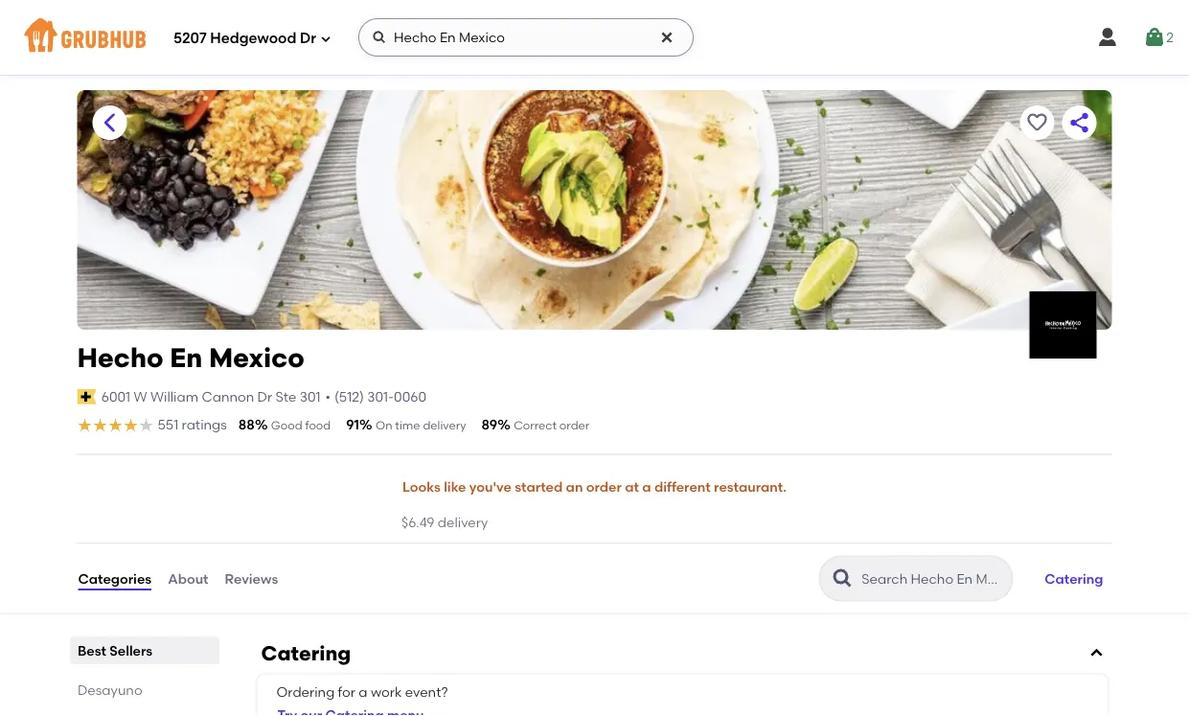 Task type: describe. For each thing, give the bounding box(es) containing it.
save this restaurant button
[[1020, 105, 1055, 140]]

looks
[[403, 479, 441, 495]]

event?
[[405, 683, 448, 700]]

order inside button
[[586, 479, 622, 495]]

hecho
[[77, 342, 163, 374]]

catering button
[[1036, 557, 1112, 600]]

on time delivery
[[376, 418, 466, 432]]

an
[[566, 479, 583, 495]]

work
[[371, 683, 402, 700]]

dr inside "main navigation" 'navigation'
[[300, 30, 316, 47]]

search icon image
[[831, 567, 854, 590]]

looks like you've started an order at a different restaurant. button
[[402, 466, 788, 508]]

about button
[[167, 544, 210, 613]]

551
[[158, 416, 179, 433]]

hedgewood
[[210, 30, 297, 47]]

Search Hecho En Mexico search field
[[860, 570, 1007, 588]]

6001
[[101, 388, 130, 405]]

share icon image
[[1068, 111, 1091, 134]]

time
[[395, 418, 420, 432]]

different
[[655, 479, 711, 495]]

2 button
[[1144, 20, 1174, 55]]

for
[[338, 683, 356, 700]]

good
[[271, 418, 303, 432]]

5207
[[173, 30, 207, 47]]

301
[[300, 388, 321, 405]]

main navigation navigation
[[0, 0, 1190, 75]]

william
[[150, 388, 199, 405]]

0 horizontal spatial a
[[359, 683, 368, 700]]

on
[[376, 418, 393, 432]]

88
[[239, 416, 255, 433]]

mexico
[[209, 342, 305, 374]]

6001 w william cannon dr ste 301 button
[[100, 386, 322, 407]]

•
[[325, 388, 331, 405]]

good food
[[271, 418, 331, 432]]

svg image inside 2 button
[[1144, 26, 1167, 49]]

551 ratings
[[158, 416, 227, 433]]

like
[[444, 479, 466, 495]]

ratings
[[182, 416, 227, 433]]

(512) 301-0060 button
[[335, 387, 427, 406]]

• (512) 301-0060
[[325, 388, 427, 405]]

hecho en mexico
[[77, 342, 305, 374]]

0 vertical spatial delivery
[[423, 418, 466, 432]]

en
[[170, 342, 202, 374]]

hecho en mexico logo image
[[1030, 291, 1097, 358]]

at
[[625, 479, 639, 495]]

5207 hedgewood dr
[[173, 30, 316, 47]]

reviews
[[225, 570, 278, 587]]

0 horizontal spatial svg image
[[320, 33, 332, 45]]



Task type: vqa. For each thing, say whether or not it's contained in the screenshot.
Reviews
yes



Task type: locate. For each thing, give the bounding box(es) containing it.
Search for food, convenience, alcohol... search field
[[359, 18, 694, 57]]

1 horizontal spatial svg image
[[659, 30, 675, 45]]

dr left ste
[[257, 388, 272, 405]]

save this restaurant image
[[1026, 111, 1049, 134]]

0060
[[394, 388, 427, 405]]

a right at
[[642, 479, 651, 495]]

order right 'correct'
[[560, 418, 590, 432]]

0 horizontal spatial dr
[[257, 388, 272, 405]]

w
[[134, 388, 147, 405]]

catering
[[1045, 570, 1104, 587], [261, 641, 351, 665]]

reviews button
[[224, 544, 279, 613]]

91
[[346, 416, 360, 433]]

2
[[1167, 29, 1174, 45]]

a
[[642, 479, 651, 495], [359, 683, 368, 700]]

categories
[[78, 570, 152, 587]]

0 vertical spatial order
[[560, 418, 590, 432]]

caret left icon image
[[98, 111, 121, 134]]

order left at
[[586, 479, 622, 495]]

0 vertical spatial catering
[[1045, 570, 1104, 587]]

a inside button
[[642, 479, 651, 495]]

delivery
[[423, 418, 466, 432], [438, 514, 488, 530]]

$6.49
[[402, 514, 435, 530]]

0 vertical spatial a
[[642, 479, 651, 495]]

cannon
[[202, 388, 254, 405]]

ordering for a work event?
[[277, 683, 448, 700]]

correct
[[514, 418, 557, 432]]

1 vertical spatial order
[[586, 479, 622, 495]]

desayuno tab
[[77, 679, 211, 699]]

1 vertical spatial a
[[359, 683, 368, 700]]

6001 w william cannon dr ste 301
[[101, 388, 321, 405]]

restaurant.
[[714, 479, 787, 495]]

svg image
[[1097, 26, 1120, 49], [1144, 26, 1167, 49], [372, 30, 387, 45], [1089, 646, 1105, 661]]

dr inside button
[[257, 388, 272, 405]]

1 vertical spatial delivery
[[438, 514, 488, 530]]

1 horizontal spatial a
[[642, 479, 651, 495]]

looks like you've started an order at a different restaurant.
[[403, 479, 787, 495]]

89
[[482, 416, 498, 433]]

301-
[[367, 388, 394, 405]]

best
[[77, 642, 106, 658]]

svg image
[[659, 30, 675, 45], [320, 33, 332, 45]]

0 vertical spatial dr
[[300, 30, 316, 47]]

desayuno
[[77, 681, 142, 697]]

delivery right time
[[423, 418, 466, 432]]

1 vertical spatial catering
[[261, 641, 351, 665]]

(512)
[[335, 388, 364, 405]]

1 horizontal spatial catering
[[1045, 570, 1104, 587]]

a right for
[[359, 683, 368, 700]]

0 horizontal spatial catering
[[261, 641, 351, 665]]

order
[[560, 418, 590, 432], [586, 479, 622, 495]]

food
[[305, 418, 331, 432]]

best sellers tab
[[77, 640, 211, 660]]

correct order
[[514, 418, 590, 432]]

ste
[[276, 388, 297, 405]]

best sellers
[[77, 642, 152, 658]]

about
[[168, 570, 209, 587]]

catering inside button
[[1045, 570, 1104, 587]]

ordering
[[277, 683, 335, 700]]

1 vertical spatial dr
[[257, 388, 272, 405]]

you've
[[470, 479, 512, 495]]

delivery down like
[[438, 514, 488, 530]]

subscription pass image
[[77, 389, 97, 404]]

dr
[[300, 30, 316, 47], [257, 388, 272, 405]]

categories button
[[77, 544, 153, 613]]

sellers
[[109, 642, 152, 658]]

1 horizontal spatial dr
[[300, 30, 316, 47]]

started
[[515, 479, 563, 495]]

dr right hedgewood
[[300, 30, 316, 47]]

$6.49 delivery
[[402, 514, 488, 530]]



